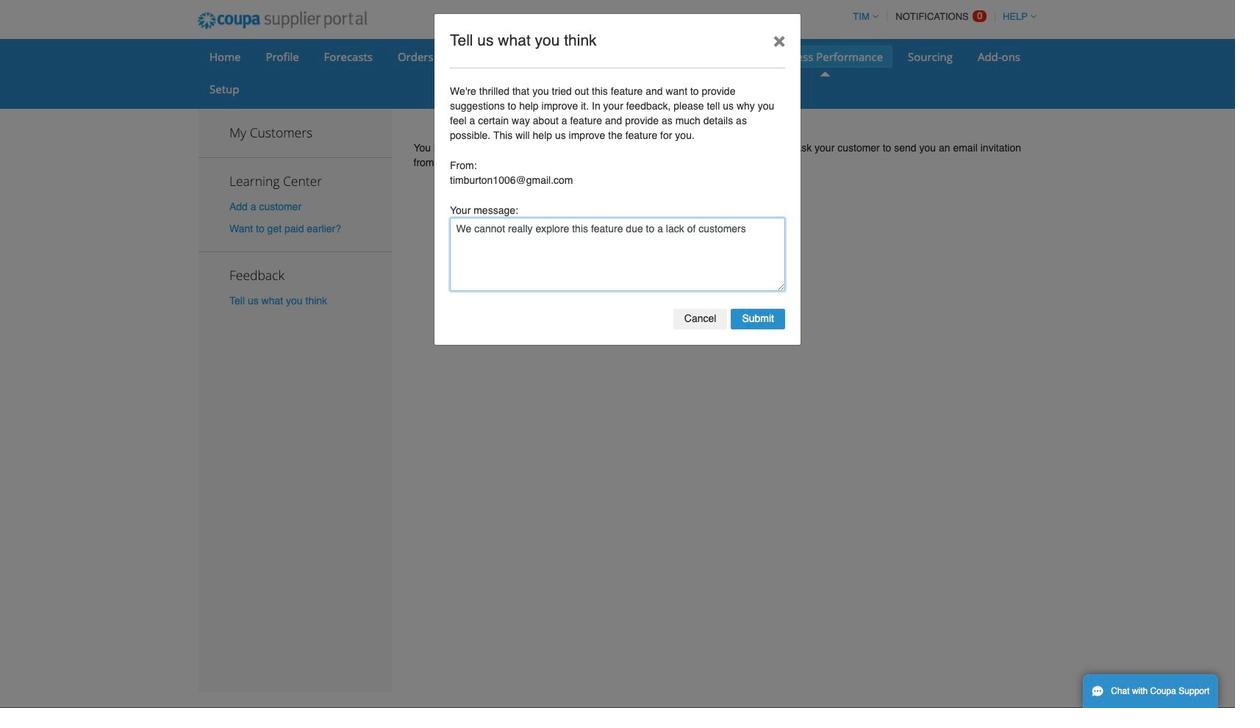 Task type: vqa. For each thing, say whether or not it's contained in the screenshot.
Coupa Supplier Portal image
yes



Task type: locate. For each thing, give the bounding box(es) containing it.
None text field
[[450, 218, 785, 291]]

coupa supplier portal image
[[188, 2, 377, 39]]

dialog
[[434, 13, 802, 346]]



